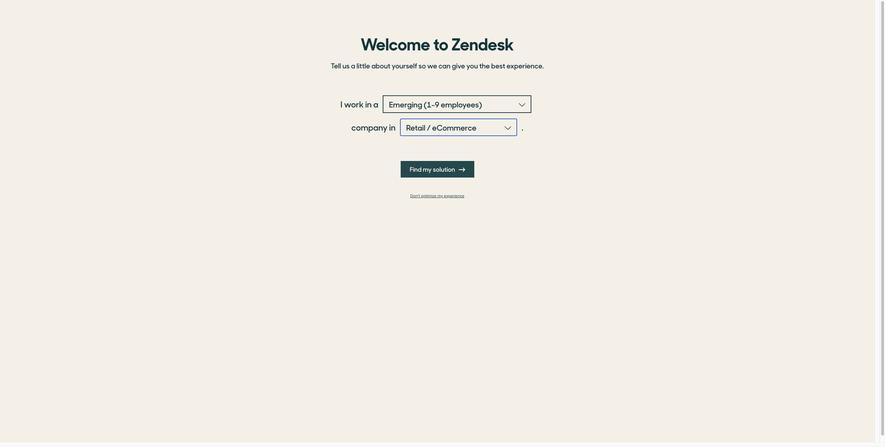 Task type: describe. For each thing, give the bounding box(es) containing it.
can
[[439, 61, 451, 71]]

find     my solution button
[[401, 161, 475, 178]]

company in
[[352, 121, 396, 133]]

zendesk
[[452, 31, 514, 55]]

arrow right image
[[459, 167, 466, 173]]

the
[[480, 61, 490, 71]]

0 vertical spatial a
[[351, 61, 356, 71]]

i work in a
[[341, 98, 379, 110]]

find     my solution
[[410, 165, 457, 174]]

0 horizontal spatial in
[[366, 98, 372, 110]]

company
[[352, 121, 388, 133]]

work
[[344, 98, 364, 110]]

1 horizontal spatial my
[[438, 194, 443, 199]]

1 vertical spatial a
[[374, 98, 379, 110]]

give
[[452, 61, 466, 71]]

solution
[[433, 165, 455, 174]]

welcome to zendesk
[[361, 31, 514, 55]]

tell
[[331, 61, 341, 71]]



Task type: locate. For each thing, give the bounding box(es) containing it.
don't optimize my experience
[[411, 194, 465, 199]]

.
[[522, 121, 524, 133]]

we
[[428, 61, 438, 71]]

0 vertical spatial in
[[366, 98, 372, 110]]

tell us a little about yourself so we can give you the best experience.
[[331, 61, 544, 71]]

1 horizontal spatial a
[[374, 98, 379, 110]]

my right find
[[423, 165, 432, 174]]

1 vertical spatial in
[[390, 121, 396, 133]]

a right work
[[374, 98, 379, 110]]

i
[[341, 98, 343, 110]]

1 vertical spatial my
[[438, 194, 443, 199]]

find
[[410, 165, 422, 174]]

0 horizontal spatial a
[[351, 61, 356, 71]]

in right "company"
[[390, 121, 396, 133]]

best
[[492, 61, 506, 71]]

us
[[343, 61, 350, 71]]

1 horizontal spatial in
[[390, 121, 396, 133]]

optimize
[[421, 194, 437, 199]]

a right us
[[351, 61, 356, 71]]

don't
[[411, 194, 420, 199]]

my right optimize
[[438, 194, 443, 199]]

in
[[366, 98, 372, 110], [390, 121, 396, 133]]

0 vertical spatial my
[[423, 165, 432, 174]]

so
[[419, 61, 426, 71]]

about
[[372, 61, 391, 71]]

experience.
[[507, 61, 544, 71]]

my inside 'find     my solution' button
[[423, 165, 432, 174]]

in right work
[[366, 98, 372, 110]]

you
[[467, 61, 478, 71]]

yourself
[[392, 61, 418, 71]]

a
[[351, 61, 356, 71], [374, 98, 379, 110]]

0 horizontal spatial my
[[423, 165, 432, 174]]

my
[[423, 165, 432, 174], [438, 194, 443, 199]]

welcome
[[361, 31, 431, 55]]

experience
[[444, 194, 465, 199]]

to
[[434, 31, 449, 55]]

little
[[357, 61, 370, 71]]

don't optimize my experience link
[[327, 194, 548, 199]]



Task type: vqa. For each thing, say whether or not it's contained in the screenshot.
your
no



